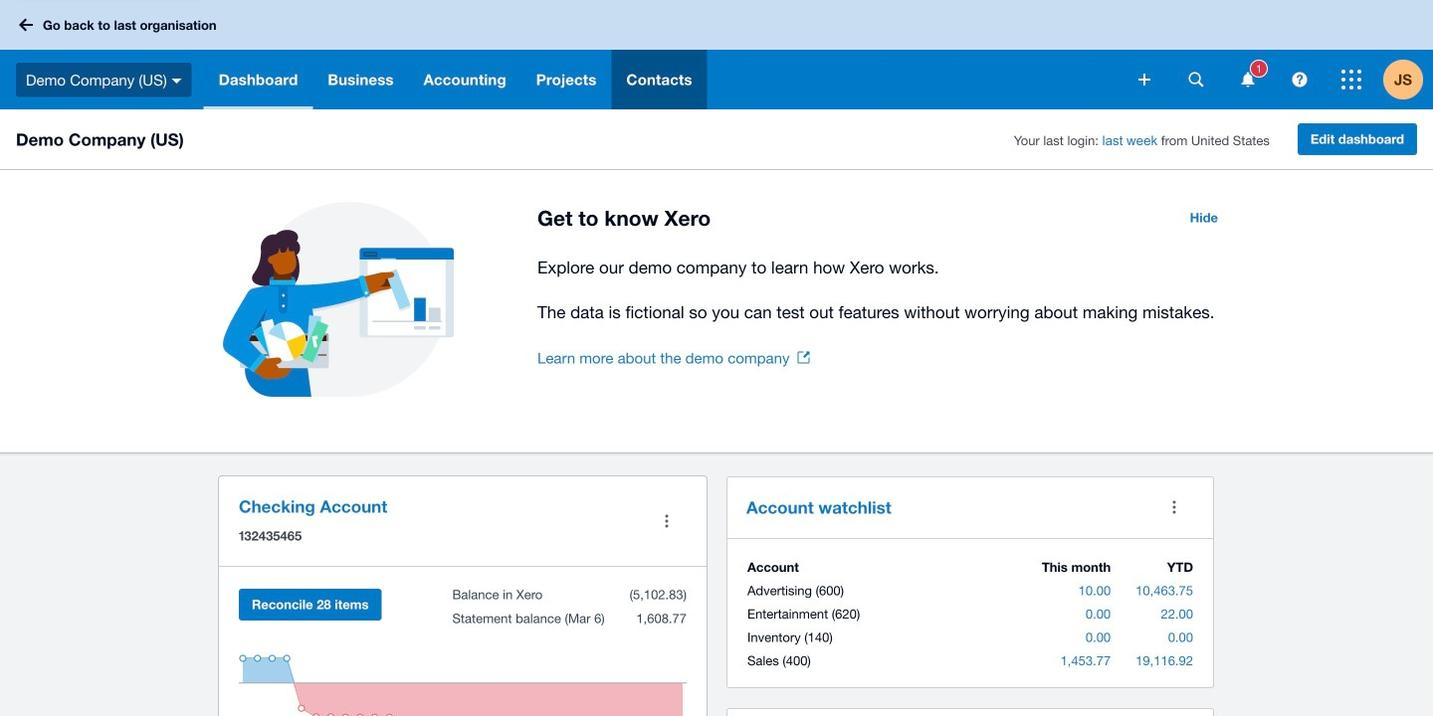 Task type: describe. For each thing, give the bounding box(es) containing it.
1 horizontal spatial svg image
[[1189, 72, 1204, 87]]

0 horizontal spatial svg image
[[172, 78, 182, 83]]

intro banner body element
[[538, 254, 1231, 327]]



Task type: locate. For each thing, give the bounding box(es) containing it.
svg image
[[19, 18, 33, 31], [1342, 70, 1362, 90], [1242, 72, 1255, 87], [1293, 72, 1308, 87], [1139, 74, 1151, 86]]

svg image
[[1189, 72, 1204, 87], [172, 78, 182, 83]]

banner
[[0, 0, 1434, 110]]

manage menu toggle image
[[647, 502, 687, 542]]



Task type: vqa. For each thing, say whether or not it's contained in the screenshot.
left svg icon
yes



